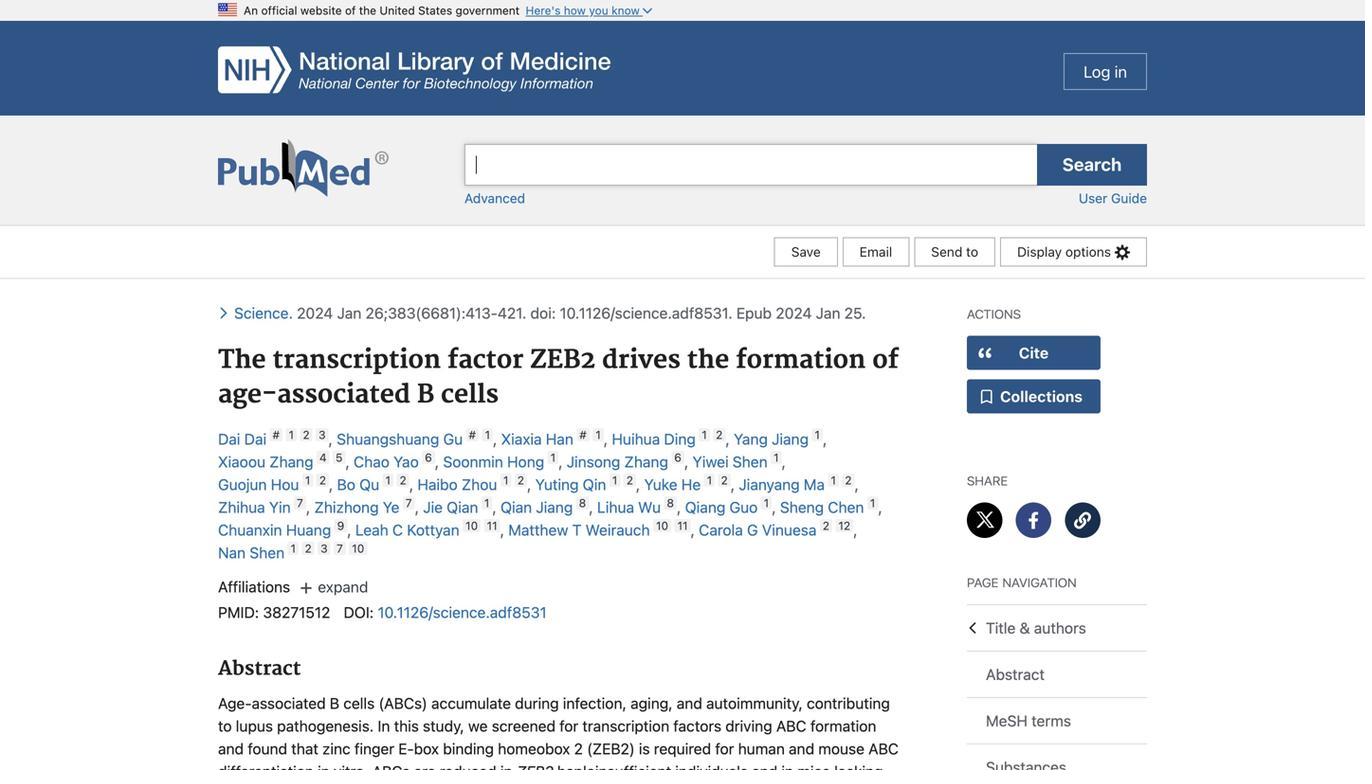 Task type: vqa. For each thing, say whether or not it's contained in the screenshot.


Task type: locate. For each thing, give the bounding box(es) containing it.
1 qian from the left
[[447, 498, 478, 516]]

abc
[[776, 717, 806, 735], [869, 740, 899, 758]]

, down jianyang
[[772, 498, 776, 516]]

cells inside age-associated b cells (abcs) accumulate during infection, aging, and autoimmunity, contributing to lupus pathogenesis. in this study, we screened for transcription factors driving abc formation and found that zinc finger e-box binding homeobox 2 (zeb2) is required for human and mouse abc differentiation in vitro. abcs are reduced in
[[343, 695, 375, 713]]

0 horizontal spatial shen
[[250, 544, 285, 562]]

0 horizontal spatial for
[[560, 717, 579, 735]]

and
[[677, 695, 702, 713], [218, 740, 244, 758], [789, 740, 814, 758]]

2 left 12 link
[[823, 519, 830, 533]]

cite
[[1019, 344, 1049, 362]]

shen
[[733, 453, 768, 471], [250, 544, 285, 562]]

autoimmunity,
[[706, 695, 803, 713]]

2 horizontal spatial and
[[789, 740, 814, 758]]

1 up soonmin hong link
[[485, 428, 490, 442]]

6 down ding
[[674, 451, 682, 464]]

3 link for "1" 'link' under huang's 2 link
[[318, 542, 330, 555]]

# for gu
[[469, 428, 476, 442]]

abc up "human"
[[776, 717, 806, 735]]

website
[[300, 4, 342, 17]]

7 link right yin on the bottom left of page
[[294, 497, 306, 510]]

0 horizontal spatial 10 link
[[349, 542, 367, 555]]

, right 10 11
[[500, 521, 508, 539]]

and down lupus
[[218, 740, 244, 758]]

shen down chuanxin huang link
[[250, 544, 285, 562]]

drives
[[602, 345, 681, 376]]

3 for 3 7
[[320, 542, 328, 555]]

chuanxin huang link
[[218, 521, 331, 539]]

3 down huang
[[320, 542, 328, 555]]

2 link down 4 link
[[316, 474, 329, 487]]

1 horizontal spatial 6 link
[[671, 451, 684, 464]]

0 horizontal spatial 10
[[352, 542, 364, 555]]

in down zinc on the left
[[318, 763, 330, 771]]

the left united
[[359, 4, 376, 17]]

sheng chen link
[[780, 498, 864, 516]]

, up haibo
[[435, 453, 443, 471]]

1 horizontal spatial abstract
[[986, 666, 1045, 684]]

zeb2
[[530, 345, 596, 376]]

1 6 from the left
[[425, 451, 432, 464]]

collections button
[[967, 380, 1101, 414]]

1 horizontal spatial 8 link
[[664, 497, 677, 510]]

1 vertical spatial associated
[[252, 695, 326, 713]]

yiwei
[[693, 453, 729, 471]]

12 link
[[836, 519, 853, 533]]

2 zhang from the left
[[624, 453, 668, 471]]

1 vertical spatial 3 link
[[318, 542, 330, 555]]

1 horizontal spatial the
[[687, 345, 729, 376]]

1 vertical spatial jiang
[[536, 498, 573, 516]]

0 vertical spatial jiang
[[772, 430, 809, 448]]

1 right the chen
[[870, 497, 875, 510]]

qiang
[[685, 498, 726, 516]]

to inside age-associated b cells (abcs) accumulate during infection, aging, and autoimmunity, contributing to lupus pathogenesis. in this study, we screened for transcription factors driving abc formation and found that zinc finger e-box binding homeobox 2 (zeb2) is required for human and mouse abc differentiation in vitro. abcs are reduced in
[[218, 717, 232, 735]]

xiaoou
[[218, 453, 265, 471]]

2 horizontal spatial #
[[579, 428, 587, 442]]

for down driving
[[715, 740, 734, 758]]

jiang down 'yuting'
[[536, 498, 573, 516]]

zinc
[[322, 740, 350, 758]]

ma
[[804, 476, 825, 494]]

0 horizontal spatial 6 link
[[422, 451, 435, 464]]

# link for dai dai
[[270, 428, 283, 442]]

nan shen link
[[218, 544, 285, 562]]

formation down the epub
[[736, 345, 866, 376]]

3 link down huang
[[318, 542, 330, 555]]

page
[[967, 573, 999, 591]]

aging,
[[631, 695, 673, 713]]

1 horizontal spatial 7
[[337, 542, 343, 555]]

, inside matthew t weirauch 10 11 ,
[[691, 521, 695, 539]]

jiang inside the yang jiang 1 ,
[[772, 430, 809, 448]]

8 link down yuke he link
[[664, 497, 677, 510]]

&
[[1020, 620, 1030, 638]]

advanced link
[[465, 191, 525, 206]]

1 horizontal spatial of
[[872, 345, 899, 376]]

0 vertical spatial b
[[417, 380, 434, 411]]

2 horizontal spatial 7
[[406, 497, 412, 510]]

0 horizontal spatial of
[[345, 4, 356, 17]]

jie qian link
[[423, 498, 478, 516]]

of inside the transcription factor zeb2 drives the formation of age-associated b cells
[[872, 345, 899, 376]]

1 link down chao yao
[[383, 474, 394, 487]]

0 horizontal spatial to
[[218, 717, 232, 735]]

2 # link from the left
[[466, 428, 479, 442]]

study,
[[423, 717, 464, 735]]

collections
[[1000, 388, 1083, 406]]

# link
[[270, 428, 283, 442], [466, 428, 479, 442], [577, 428, 590, 442]]

send to
[[931, 244, 978, 260]]

1 horizontal spatial #
[[469, 428, 476, 442]]

0 vertical spatial formation
[[736, 345, 866, 376]]

matthew
[[508, 521, 568, 539]]

u.s. flag image
[[218, 0, 237, 19]]

nih nlm logo image
[[218, 46, 611, 93]]

b up shuangshuang gu # 1 ,
[[417, 380, 434, 411]]

0 vertical spatial the
[[359, 4, 376, 17]]

1 horizontal spatial 8
[[667, 497, 674, 510]]

1 link up soonmin hong link
[[482, 428, 493, 442]]

0 horizontal spatial abc
[[776, 717, 806, 735]]

2 link
[[300, 428, 313, 442], [713, 428, 726, 442], [316, 474, 329, 487], [397, 474, 409, 487], [515, 474, 527, 487], [624, 474, 636, 487], [718, 474, 731, 487], [842, 474, 855, 487], [820, 519, 832, 533], [302, 542, 314, 555]]

soonmin hong link
[[443, 453, 544, 471]]

0 horizontal spatial 11 link
[[484, 519, 500, 533]]

doi:
[[344, 604, 374, 622]]

1 horizontal spatial 10
[[465, 519, 478, 533]]

2 link down jinsong zhang link on the left
[[624, 474, 636, 487]]

age-associated b cells (abcs) accumulate during infection, aging, and autoimmunity, contributing to lupus pathogenesis. in this study, we screened for transcription factors driving abc formation and found that zinc finger e-box binding homeobox 2 (zeb2) is required for human and mouse abc differentiation in vitro. abcs are reduced in
[[218, 695, 899, 771]]

0 vertical spatial shen
[[733, 453, 768, 471]]

1 horizontal spatial qian
[[501, 498, 532, 516]]

actions
[[967, 304, 1021, 322]]

1 link down zhou
[[481, 497, 492, 510]]

1 horizontal spatial 11
[[677, 519, 688, 533]]

0 horizontal spatial jan
[[337, 304, 362, 322]]

log in
[[1084, 62, 1127, 81]]

, down han
[[559, 453, 563, 471]]

2 horizontal spatial in
[[1115, 62, 1127, 81]]

2 horizontal spatial 10
[[656, 519, 668, 533]]

1 vertical spatial abc
[[869, 740, 899, 758]]

1 horizontal spatial to
[[966, 244, 978, 260]]

yao
[[394, 453, 419, 471]]

zhang
[[269, 453, 313, 471], [624, 453, 668, 471]]

1 # link from the left
[[270, 428, 283, 442]]

1 horizontal spatial transcription
[[582, 717, 669, 735]]

0 horizontal spatial jiang
[[536, 498, 573, 516]]

421.
[[498, 304, 527, 322]]

zhizhong ye link
[[314, 498, 400, 516]]

chuanxin
[[218, 521, 282, 539]]

# right han
[[579, 428, 587, 442]]

, right 9
[[347, 521, 351, 539]]

associated
[[277, 380, 410, 411], [252, 695, 326, 713]]

10 down zhizhong ye 7 , jie qian 1 , qian jiang 8 , at the left bottom of page
[[465, 519, 478, 533]]

1 horizontal spatial jan
[[816, 304, 840, 322]]

1 link down soonmin hong link
[[500, 474, 511, 487]]

1 inside zhizhong ye 7 , jie qian 1 , qian jiang 8 ,
[[484, 497, 490, 510]]

8 down yuke he link
[[667, 497, 674, 510]]

jiang
[[772, 430, 809, 448], [536, 498, 573, 516]]

0 vertical spatial associated
[[277, 380, 410, 411]]

3 # from the left
[[579, 428, 587, 442]]

3 link up 4
[[316, 428, 329, 442]]

jan left 25.
[[816, 304, 840, 322]]

2 # from the left
[[469, 428, 476, 442]]

formation inside the transcription factor zeb2 drives the formation of age-associated b cells
[[736, 345, 866, 376]]

zhang down huihua ding
[[624, 453, 668, 471]]

0 vertical spatial abc
[[776, 717, 806, 735]]

1 horizontal spatial jiang
[[772, 430, 809, 448]]

1 horizontal spatial b
[[417, 380, 434, 411]]

# inside shuangshuang gu # 1 ,
[[469, 428, 476, 442]]

gu
[[443, 430, 463, 448]]

transcription inside age-associated b cells (abcs) accumulate during infection, aging, and autoimmunity, contributing to lupus pathogenesis. in this study, we screened for transcription factors driving abc formation and found that zinc finger e-box binding homeobox 2 (zeb2) is required for human and mouse abc differentiation in vitro. abcs are reduced in
[[582, 717, 669, 735]]

10.1126/science.adf8531 link
[[378, 604, 547, 622]]

formation inside age-associated b cells (abcs) accumulate during infection, aging, and autoimmunity, contributing to lupus pathogenesis. in this study, we screened for transcription factors driving abc formation and found that zinc finger e-box binding homeobox 2 (zeb2) is required for human and mouse abc differentiation in vitro. abcs are reduced in
[[810, 717, 876, 735]]

8 inside zhizhong ye 7 , jie qian 1 , qian jiang 8 ,
[[579, 497, 586, 510]]

bo qu link
[[337, 476, 379, 494]]

in inside log in link
[[1115, 62, 1127, 81]]

in down homeobox
[[500, 763, 512, 771]]

0 horizontal spatial cells
[[343, 695, 375, 713]]

0 vertical spatial for
[[560, 717, 579, 735]]

1 horizontal spatial shen
[[733, 453, 768, 471]]

1 link down yang jiang link
[[771, 451, 782, 464]]

1 link down jianyang
[[761, 497, 772, 510]]

8 link down 'yuting qin' link
[[576, 497, 589, 510]]

associated up lupus
[[252, 695, 326, 713]]

1 down jianyang
[[764, 497, 769, 510]]

1 vertical spatial b
[[330, 695, 339, 713]]

log
[[1084, 62, 1111, 81]]

jie
[[423, 498, 443, 516]]

2024 right . at the top of page
[[297, 304, 333, 322]]

2 horizontal spatial # link
[[577, 428, 590, 442]]

1 vertical spatial formation
[[810, 717, 876, 735]]

0 horizontal spatial 7
[[297, 497, 303, 510]]

wu
[[638, 498, 661, 516]]

1 link down huang
[[288, 542, 299, 555]]

zhihua yin
[[218, 498, 291, 516]]

in
[[1115, 62, 1127, 81], [318, 763, 330, 771], [500, 763, 512, 771]]

b
[[417, 380, 434, 411], [330, 695, 339, 713]]

1 inside shuangshuang gu # 1 ,
[[485, 428, 490, 442]]

0 horizontal spatial in
[[318, 763, 330, 771]]

huihua
[[612, 430, 660, 448]]

10 link down leah
[[349, 542, 367, 555]]

0 vertical spatial 3
[[319, 428, 326, 442]]

dai dai #
[[218, 428, 280, 448]]

2 down 4 link
[[319, 474, 326, 487]]

is
[[639, 740, 650, 758]]

11 down qiang
[[677, 519, 688, 533]]

10.1126/science.adf8531
[[378, 604, 547, 622]]

0 horizontal spatial zhang
[[269, 453, 313, 471]]

0 horizontal spatial 7 link
[[294, 497, 306, 510]]

0 horizontal spatial 8 link
[[576, 497, 589, 510]]

dai
[[218, 430, 240, 448], [244, 430, 267, 448]]

1 # from the left
[[273, 428, 280, 442]]

abstract up mesh
[[986, 666, 1045, 684]]

1 vertical spatial of
[[872, 345, 899, 376]]

1 horizontal spatial 10 link
[[463, 519, 481, 533]]

carola
[[699, 521, 743, 539]]

, up the ma
[[823, 430, 827, 448]]

shen down the "yang"
[[733, 453, 768, 471]]

bo
[[337, 476, 355, 494]]

box
[[414, 740, 439, 758]]

1 vertical spatial 1 2
[[291, 542, 312, 555]]

0 horizontal spatial 2024
[[297, 304, 333, 322]]

1 vertical spatial for
[[715, 740, 734, 758]]

the
[[359, 4, 376, 17], [687, 345, 729, 376]]

3 # link from the left
[[577, 428, 590, 442]]

none search field containing search
[[0, 116, 1365, 226]]

email
[[860, 244, 892, 260]]

1 horizontal spatial zhang
[[624, 453, 668, 471]]

1 vertical spatial to
[[218, 717, 232, 735]]

1 zhang from the left
[[269, 453, 313, 471]]

chen
[[828, 498, 864, 516]]

qian up matthew
[[501, 498, 532, 516]]

dai up "xiaoou zhang"
[[244, 430, 267, 448]]

2 horizontal spatial 10 link
[[653, 519, 671, 533]]

1 horizontal spatial 6
[[674, 451, 682, 464]]

0 horizontal spatial transcription
[[273, 345, 441, 376]]

# inside dai dai #
[[273, 428, 280, 442]]

haibo zhou link
[[417, 476, 497, 494]]

qian down haibo zhou 'link'
[[447, 498, 478, 516]]

10 inside matthew t weirauch 10 11 ,
[[656, 519, 668, 533]]

associated inside the transcription factor zeb2 drives the formation of age-associated b cells
[[277, 380, 410, 411]]

1 vertical spatial the
[[687, 345, 729, 376]]

1 vertical spatial shen
[[250, 544, 285, 562]]

0 horizontal spatial dai
[[218, 430, 240, 448]]

associated up shuangshuang
[[277, 380, 410, 411]]

to inside button
[[966, 244, 978, 260]]

cells down factor at the top left of page
[[441, 380, 499, 411]]

1 inside soonmin hong 1 , jinsong zhang 6 ,
[[550, 451, 556, 464]]

8 link
[[576, 497, 589, 510], [664, 497, 677, 510]]

transcription inside the transcription factor zeb2 drives the formation of age-associated b cells
[[273, 345, 441, 376]]

2 11 from the left
[[677, 519, 688, 533]]

abstract up age-
[[218, 657, 301, 681]]

0 horizontal spatial # link
[[270, 428, 283, 442]]

dai up xiaoou
[[218, 430, 240, 448]]

1 2 down huang
[[291, 542, 312, 555]]

display options region
[[996, 237, 1147, 267]]

1 vertical spatial 3
[[320, 542, 328, 555]]

# up "xiaoou zhang"
[[273, 428, 280, 442]]

b up pathogenesis.
[[330, 695, 339, 713]]

differentiation
[[218, 763, 314, 771]]

10 for 10
[[352, 542, 364, 555]]

3 link
[[316, 428, 329, 442], [318, 542, 330, 555]]

and up factors
[[677, 695, 702, 713]]

0 horizontal spatial 6
[[425, 451, 432, 464]]

weirauch
[[586, 521, 650, 539]]

0 vertical spatial of
[[345, 4, 356, 17]]

you
[[589, 4, 608, 17]]

# link up "xiaoou zhang"
[[270, 428, 283, 442]]

1 down han
[[550, 451, 556, 464]]

2 link down hong
[[515, 474, 527, 487]]

in right log
[[1115, 62, 1127, 81]]

2 6 from the left
[[674, 451, 682, 464]]

8 down 'yuting qin' link
[[579, 497, 586, 510]]

1 horizontal spatial dai
[[244, 430, 267, 448]]

haibo
[[417, 476, 458, 494]]

10 down leah
[[352, 542, 364, 555]]

2 left (zeb2)
[[574, 740, 583, 758]]

zhang up hou
[[269, 453, 313, 471]]

required
[[654, 740, 711, 758]]

2 link for "1" 'link' underneath yiwei
[[718, 474, 731, 487]]

0 vertical spatial 3 link
[[316, 428, 329, 442]]

None search field
[[0, 116, 1365, 226]]

1 8 from the left
[[579, 497, 586, 510]]

1 horizontal spatial cells
[[441, 380, 499, 411]]

xiaxia
[[501, 430, 542, 448]]

6 link down shuangshuang gu # 1 ,
[[422, 451, 435, 464]]

6 link down ding
[[671, 451, 684, 464]]

to
[[966, 244, 978, 260], [218, 717, 232, 735]]

1 horizontal spatial 11 link
[[674, 519, 691, 533]]

jan right . at the top of page
[[337, 304, 362, 322]]

# link right gu
[[466, 428, 479, 442]]

0 horizontal spatial 11
[[487, 519, 497, 533]]

1 horizontal spatial # link
[[466, 428, 479, 442]]

0 vertical spatial transcription
[[273, 345, 441, 376]]

search
[[1063, 154, 1122, 175]]

0 horizontal spatial b
[[330, 695, 339, 713]]

2 8 from the left
[[667, 497, 674, 510]]

found
[[248, 740, 287, 758]]

0 horizontal spatial #
[[273, 428, 280, 442]]

0 horizontal spatial qian
[[447, 498, 478, 516]]

contributing
[[807, 695, 890, 713]]

an official website of the united states government here's how you know
[[244, 4, 640, 17]]

7 right ye
[[406, 497, 412, 510]]

11
[[487, 519, 497, 533], [677, 519, 688, 533]]

3 for 3
[[319, 428, 326, 442]]

1 11 from the left
[[487, 519, 497, 533]]

abc right mouse
[[869, 740, 899, 758]]

# for dai
[[273, 428, 280, 442]]

0 vertical spatial cells
[[441, 380, 499, 411]]

1 6 link from the left
[[422, 451, 435, 464]]

3 link for 2 link related to "1" 'link' over xiaoou zhang link
[[316, 428, 329, 442]]

2 link for "1" 'link' under huang
[[302, 542, 314, 555]]

1 inside the yang jiang 1 ,
[[815, 428, 820, 442]]

formation up mouse
[[810, 717, 876, 735]]

2 jan from the left
[[816, 304, 840, 322]]

affiliations
[[218, 578, 294, 596]]

1 vertical spatial cells
[[343, 695, 375, 713]]

yiwei shen
[[693, 453, 768, 471]]

yuting qin link
[[535, 476, 606, 494]]

1 horizontal spatial 2024
[[776, 304, 812, 322]]

10
[[465, 519, 478, 533], [656, 519, 668, 533], [352, 542, 364, 555]]

0 vertical spatial to
[[966, 244, 978, 260]]

1
[[289, 428, 294, 442], [485, 428, 490, 442], [596, 428, 601, 442], [702, 428, 707, 442], [815, 428, 820, 442], [550, 451, 556, 464], [774, 451, 779, 464], [305, 474, 310, 487], [385, 474, 391, 487], [503, 474, 509, 487], [612, 474, 617, 487], [707, 474, 712, 487], [831, 474, 836, 487], [484, 497, 490, 510], [764, 497, 769, 510], [870, 497, 875, 510], [291, 542, 296, 555]]

1 vertical spatial transcription
[[582, 717, 669, 735]]

0 horizontal spatial 8
[[579, 497, 586, 510]]

jiang right the "yang"
[[772, 430, 809, 448]]

10 for 10 11
[[465, 519, 478, 533]]

ding
[[664, 430, 696, 448]]

navigation
[[1002, 573, 1077, 591]]

send
[[931, 244, 963, 260]]

# link for shuangshuang gu
[[466, 428, 479, 442]]

5 link
[[333, 451, 346, 464]]

, up soonmin hong link
[[493, 430, 497, 448]]



Task type: describe. For each thing, give the bounding box(es) containing it.
user
[[1079, 191, 1108, 206]]

2 dai from the left
[[244, 430, 267, 448]]

2 2024 from the left
[[776, 304, 812, 322]]

9
[[337, 519, 344, 533]]

pmid:
[[218, 604, 259, 622]]

share
[[967, 471, 1008, 489]]

science button
[[218, 304, 289, 322]]

1 link up jinsong
[[593, 428, 604, 442]]

(abcs)
[[379, 695, 427, 713]]

1 right ding
[[702, 428, 707, 442]]

Search: search field
[[465, 144, 1037, 186]]

display options button
[[1000, 237, 1147, 267]]

kottyan
[[407, 521, 459, 539]]

epub
[[737, 304, 772, 322]]

mesh terms
[[986, 712, 1071, 730]]

doi:
[[530, 304, 556, 322]]

, right 5 at the left of page
[[346, 453, 354, 471]]

, up jinsong zhang link on the left
[[604, 430, 612, 448]]

, left "jie" at the bottom left
[[415, 498, 419, 516]]

1 down yiwei
[[707, 474, 712, 487]]

10 11
[[465, 519, 497, 533]]

nan
[[218, 544, 246, 562]]

7 inside zhizhong ye 7 , jie qian 1 , qian jiang 8 ,
[[406, 497, 412, 510]]

1 down jinsong zhang link on the left
[[612, 474, 617, 487]]

terms
[[1032, 712, 1071, 730]]

chao
[[354, 453, 390, 471]]

2 link for "1" 'link' below jinsong zhang link on the left
[[624, 474, 636, 487]]

1 horizontal spatial 7 link
[[334, 542, 346, 555]]

0 horizontal spatial the
[[359, 4, 376, 17]]

1 down huang
[[291, 542, 296, 555]]

xiaxia han link
[[501, 430, 573, 448]]

hong
[[507, 453, 544, 471]]

t
[[572, 521, 582, 539]]

nan shen
[[218, 544, 285, 562]]

shen for nan shen
[[250, 544, 285, 562]]

, up the chen
[[855, 476, 863, 494]]

finger
[[354, 740, 394, 758]]

leah c kottyan link
[[355, 521, 459, 539]]

, up yiwei shen
[[726, 430, 734, 448]]

cells inside the transcription factor zeb2 drives the formation of age-associated b cells
[[441, 380, 499, 411]]

soonmin
[[443, 453, 503, 471]]

guojun hou link
[[218, 476, 299, 494]]

, up jianyang ma
[[782, 453, 790, 471]]

xiaxia han
[[501, 430, 573, 448]]

, down qin
[[589, 498, 593, 516]]

pmid: 38271512
[[218, 604, 330, 622]]

1 right hou
[[305, 474, 310, 487]]

lihua wu link
[[597, 498, 661, 516]]

2 11 link from the left
[[674, 519, 691, 533]]

display
[[1017, 244, 1062, 260]]

yang jiang 1 ,
[[734, 428, 831, 448]]

2 link for "1" 'link' over xiaoou zhang link
[[300, 428, 313, 442]]

2 inside age-associated b cells (abcs) accumulate during infection, aging, and autoimmunity, contributing to lupus pathogenesis. in this study, we screened for transcription factors driving abc formation and found that zinc finger e-box binding homeobox 2 (zeb2) is required for human and mouse abc differentiation in vitro. abcs are reduced in
[[574, 740, 583, 758]]

save button
[[774, 237, 838, 267]]

1 link down yiwei
[[704, 474, 715, 487]]

1 11 link from the left
[[484, 519, 500, 533]]

that
[[291, 740, 318, 758]]

yang jiang link
[[734, 430, 809, 448]]

2 up the chen
[[845, 474, 852, 487]]

2 down yao
[[400, 474, 406, 487]]

1 up jinsong
[[596, 428, 601, 442]]

, down hong
[[527, 476, 531, 494]]

carola g vinuesa link
[[699, 521, 817, 539]]

2 link up the chen
[[842, 474, 855, 487]]

guide
[[1111, 191, 1147, 206]]

10.1126/science.adf8531.
[[560, 304, 733, 322]]

2 qian from the left
[[501, 498, 532, 516]]

know
[[612, 4, 640, 17]]

g
[[747, 521, 758, 539]]

0 horizontal spatial and
[[218, 740, 244, 758]]

zhang inside soonmin hong 1 , jinsong zhang 6 ,
[[624, 453, 668, 471]]

huihua ding link
[[612, 430, 696, 448]]

jiang inside zhizhong ye 7 , jie qian 1 , qian jiang 8 ,
[[536, 498, 573, 516]]

1 down soonmin hong link
[[503, 474, 509, 487]]

display options
[[1017, 244, 1111, 260]]

2 link left 12 link
[[820, 519, 832, 533]]

title & authors link
[[967, 606, 1147, 651]]

shuangshuang gu link
[[337, 430, 463, 448]]

here's
[[526, 4, 561, 17]]

1 down yang jiang link
[[774, 451, 779, 464]]

are
[[414, 763, 436, 771]]

associated inside age-associated b cells (abcs) accumulate during infection, aging, and autoimmunity, contributing to lupus pathogenesis. in this study, we screened for transcription factors driving abc formation and found that zinc finger e-box binding homeobox 2 (zeb2) is required for human and mouse abc differentiation in vitro. abcs are reduced in
[[252, 695, 326, 713]]

, up 10 11
[[492, 498, 497, 516]]

1 link down jinsong zhang link on the left
[[609, 474, 620, 487]]

united
[[380, 4, 415, 17]]

user guide link
[[1079, 191, 1147, 206]]

0 vertical spatial 1 2
[[289, 428, 310, 442]]

1 right the ma
[[831, 474, 836, 487]]

b inside age-associated b cells (abcs) accumulate during infection, aging, and autoimmunity, contributing to lupus pathogenesis. in this study, we screened for transcription factors driving abc formation and found that zinc finger e-box binding homeobox 2 (zeb2) is required for human and mouse abc differentiation in vitro. abcs are reduced in
[[330, 695, 339, 713]]

, up huang
[[306, 498, 314, 516]]

, inside shuangshuang gu # 1 ,
[[493, 430, 497, 448]]

vitro.
[[334, 763, 368, 771]]

Search search field
[[446, 144, 1166, 186]]

matthew t weirauch 10 11 ,
[[508, 519, 699, 539]]

2 up yiwei
[[716, 428, 723, 442]]

, down yuke he link
[[677, 498, 685, 516]]

1 dai from the left
[[218, 430, 240, 448]]

1 2024 from the left
[[297, 304, 333, 322]]

leah
[[355, 521, 388, 539]]

2 link up yiwei
[[713, 428, 726, 442]]

qiang guo link
[[685, 498, 758, 516]]

1 link right hou
[[302, 474, 313, 487]]

yuting
[[535, 476, 579, 494]]

1 horizontal spatial abc
[[869, 740, 899, 758]]

1 jan from the left
[[337, 304, 362, 322]]

pathogenesis.
[[277, 717, 374, 735]]

qiang guo 1 , sheng chen 1 , chuanxin huang 9 ,
[[218, 497, 886, 539]]

zhou
[[462, 476, 497, 494]]

the transcription factor zeb2 drives the formation of age-associated b cells
[[218, 345, 899, 411]]

11 inside matthew t weirauch 10 11 ,
[[677, 519, 688, 533]]

advanced
[[465, 191, 525, 206]]

title & authors
[[986, 620, 1086, 638]]

, inside the yang jiang 1 ,
[[823, 430, 827, 448]]

age-
[[218, 380, 277, 411]]

guojun hou 1 2 , bo qu 1 2 , haibo zhou 1 2 , yuting qin 1 2 , yuke he 1 2 ,
[[218, 474, 739, 494]]

1 down chao yao
[[385, 474, 391, 487]]

human
[[738, 740, 785, 758]]

log in link
[[1064, 53, 1147, 90]]

matthew t weirauch link
[[508, 521, 650, 539]]

yin
[[269, 498, 291, 516]]

xiaoou zhang
[[218, 453, 313, 471]]

zhizhong ye 7 , jie qian 1 , qian jiang 8 ,
[[314, 497, 597, 516]]

1 horizontal spatial in
[[500, 763, 512, 771]]

an
[[244, 4, 258, 17]]

pubmed logo image
[[218, 139, 389, 197]]

hou
[[271, 476, 299, 494]]

, down yao
[[409, 476, 414, 494]]

the inside the transcription factor zeb2 drives the formation of age-associated b cells
[[687, 345, 729, 376]]

2 link for "1" 'link' underneath chao yao
[[397, 474, 409, 487]]

2 link for "1" 'link' right of hou
[[316, 474, 329, 487]]

dai dai link
[[218, 430, 267, 448]]

2 up "xiaoou zhang"
[[303, 428, 310, 442]]

send to, save, email articles region
[[218, 226, 996, 278]]

, down yiwei shen link
[[731, 476, 735, 494]]

2 6 link from the left
[[671, 451, 684, 464]]

2 down jinsong zhang link on the left
[[626, 474, 633, 487]]

in
[[378, 717, 390, 735]]

1 8 link from the left
[[576, 497, 589, 510]]

12
[[838, 519, 851, 533]]

shen for yiwei shen
[[733, 453, 768, 471]]

yiwei shen link
[[693, 453, 768, 471]]

binding
[[443, 740, 494, 758]]

mouse
[[818, 740, 865, 758]]

, up 5 "link"
[[329, 430, 337, 448]]

2 horizontal spatial 7 link
[[403, 497, 415, 510]]

6 inside soonmin hong 1 , jinsong zhang 6 ,
[[674, 451, 682, 464]]

infection,
[[563, 695, 627, 713]]

zhihua yin link
[[218, 498, 291, 516]]

screened
[[492, 717, 556, 735]]

1 link right the chen
[[867, 497, 878, 510]]

official
[[261, 4, 297, 17]]

9 link
[[334, 519, 347, 533]]

5
[[336, 451, 343, 464]]

1 link up xiaoou zhang link
[[286, 428, 297, 442]]

, left yuke
[[636, 476, 640, 494]]

doi: 10.1126/science.adf8531
[[344, 604, 547, 622]]

1 link right ding
[[699, 428, 710, 442]]

b inside the transcription factor zeb2 drives the formation of age-associated b cells
[[417, 380, 434, 411]]

2 link for "1" 'link' underneath soonmin hong link
[[515, 474, 527, 487]]

2 down huang
[[305, 542, 312, 555]]

factors
[[673, 717, 722, 735]]

, left bo
[[329, 476, 333, 494]]

states
[[418, 4, 452, 17]]

.
[[289, 304, 293, 322]]

, right the 12
[[853, 521, 862, 539]]

, right the chen
[[878, 498, 882, 516]]

guojun
[[218, 476, 267, 494]]

1 link right yang jiang link
[[812, 428, 823, 442]]

homeobox
[[498, 740, 570, 758]]

, up he
[[684, 453, 689, 471]]

1 up xiaoou zhang link
[[289, 428, 294, 442]]

2 8 link from the left
[[664, 497, 677, 510]]

1 horizontal spatial for
[[715, 740, 734, 758]]

0 horizontal spatial abstract
[[218, 657, 301, 681]]

1 link down han
[[548, 451, 559, 464]]

2 down yiwei shen link
[[721, 474, 728, 487]]

2 down hong
[[517, 474, 524, 487]]

1 horizontal spatial and
[[677, 695, 702, 713]]

1 link right the ma
[[828, 474, 839, 487]]

carola g vinuesa
[[699, 521, 817, 539]]



